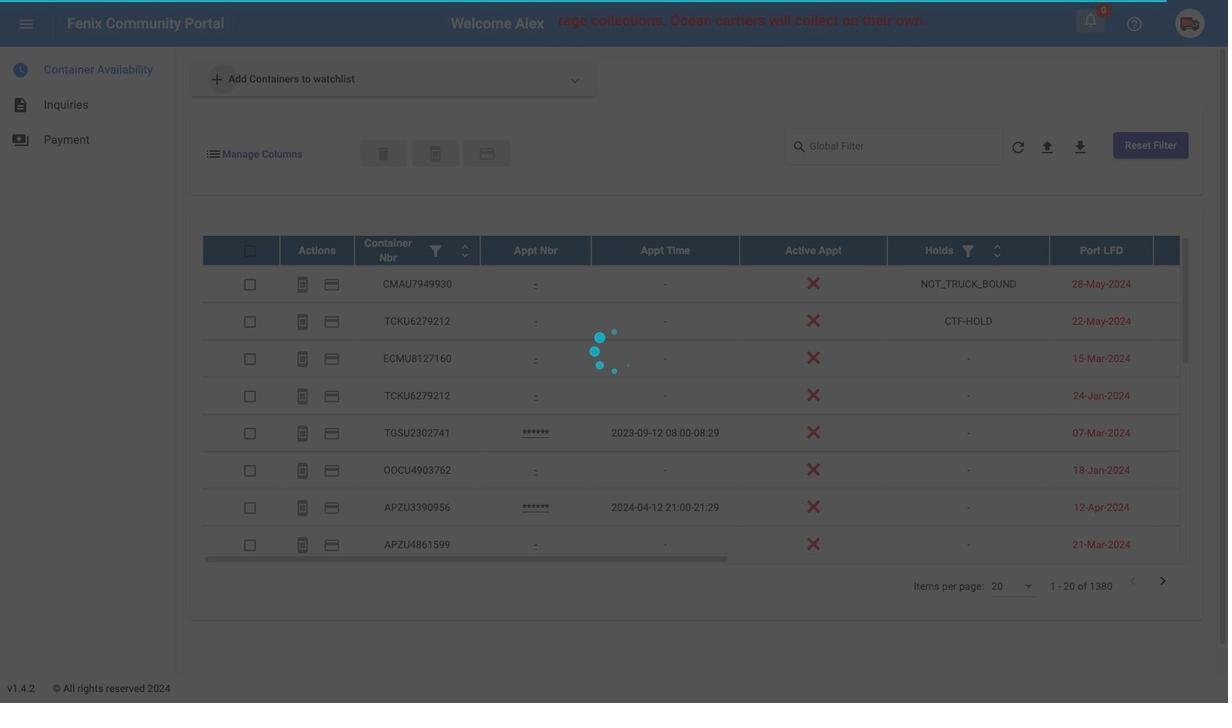 Task type: describe. For each thing, give the bounding box(es) containing it.
cell for 6th row from the bottom of the page
[[1154, 341, 1228, 377]]

4 row from the top
[[202, 341, 1228, 378]]

cell for 4th row from the bottom of the page
[[1154, 415, 1228, 452]]

1 row from the top
[[202, 236, 1228, 266]]

6 row from the top
[[202, 415, 1228, 453]]

Global Watchlist Filter field
[[810, 143, 996, 155]]

cell for first row from the bottom of the page
[[1154, 527, 1228, 564]]

3 column header from the left
[[480, 236, 591, 265]]

6 column header from the left
[[887, 236, 1050, 265]]

4 column header from the left
[[591, 236, 739, 265]]

3 row from the top
[[202, 303, 1228, 341]]

7 row from the top
[[202, 453, 1228, 490]]

cell for fifth row from the bottom of the page
[[1154, 378, 1228, 415]]



Task type: locate. For each thing, give the bounding box(es) containing it.
no color image
[[1082, 11, 1099, 29], [18, 16, 35, 33], [1126, 16, 1143, 33], [12, 61, 29, 79], [12, 96, 29, 114], [1072, 139, 1089, 157], [205, 145, 222, 163], [456, 243, 474, 260], [989, 243, 1006, 260], [294, 277, 311, 294], [294, 314, 311, 331], [323, 314, 341, 331], [294, 351, 311, 369], [323, 351, 341, 369], [323, 388, 341, 406], [323, 426, 341, 443], [294, 463, 311, 481], [323, 463, 341, 481], [1124, 573, 1142, 591]]

8 cell from the top
[[1154, 527, 1228, 564]]

cell for second row from the bottom of the page
[[1154, 490, 1228, 526]]

5 row from the top
[[202, 378, 1228, 415]]

row
[[202, 236, 1228, 266], [202, 266, 1228, 303], [202, 303, 1228, 341], [202, 341, 1228, 378], [202, 378, 1228, 415], [202, 415, 1228, 453], [202, 453, 1228, 490], [202, 490, 1228, 527], [202, 527, 1228, 564]]

column header
[[280, 236, 355, 265], [355, 236, 480, 265], [480, 236, 591, 265], [591, 236, 739, 265], [739, 236, 887, 265], [887, 236, 1050, 265], [1050, 236, 1154, 265], [1154, 236, 1228, 265]]

6 cell from the top
[[1154, 453, 1228, 489]]

2 cell from the top
[[1154, 303, 1228, 340]]

cell for 8th row from the bottom
[[1154, 266, 1228, 303]]

7 column header from the left
[[1050, 236, 1154, 265]]

2 row from the top
[[202, 266, 1228, 303]]

cell for seventh row from the top
[[1154, 453, 1228, 489]]

grid
[[202, 236, 1228, 565]]

8 column header from the left
[[1154, 236, 1228, 265]]

8 row from the top
[[202, 490, 1228, 527]]

7 cell from the top
[[1154, 490, 1228, 526]]

cell
[[1154, 266, 1228, 303], [1154, 303, 1228, 340], [1154, 341, 1228, 377], [1154, 378, 1228, 415], [1154, 415, 1228, 452], [1154, 453, 1228, 489], [1154, 490, 1228, 526], [1154, 527, 1228, 564]]

2 column header from the left
[[355, 236, 480, 265]]

cell for third row
[[1154, 303, 1228, 340]]

5 column header from the left
[[739, 236, 887, 265]]

9 row from the top
[[202, 527, 1228, 564]]

1 column header from the left
[[280, 236, 355, 265]]

delete image
[[375, 145, 392, 163]]

no color image
[[12, 132, 29, 149], [792, 139, 810, 156], [1009, 139, 1027, 157], [1039, 139, 1056, 157], [427, 145, 444, 163], [478, 145, 496, 163], [427, 243, 444, 260], [959, 243, 977, 260], [323, 277, 341, 294], [294, 388, 311, 406], [294, 426, 311, 443], [294, 500, 311, 518], [323, 500, 341, 518], [294, 538, 311, 555], [323, 538, 341, 555], [1154, 573, 1172, 591]]

1 cell from the top
[[1154, 266, 1228, 303]]

4 cell from the top
[[1154, 378, 1228, 415]]

3 cell from the top
[[1154, 341, 1228, 377]]

navigation
[[0, 47, 175, 158]]

5 cell from the top
[[1154, 415, 1228, 452]]



Task type: vqa. For each thing, say whether or not it's contained in the screenshot.
the bottommost Container
no



